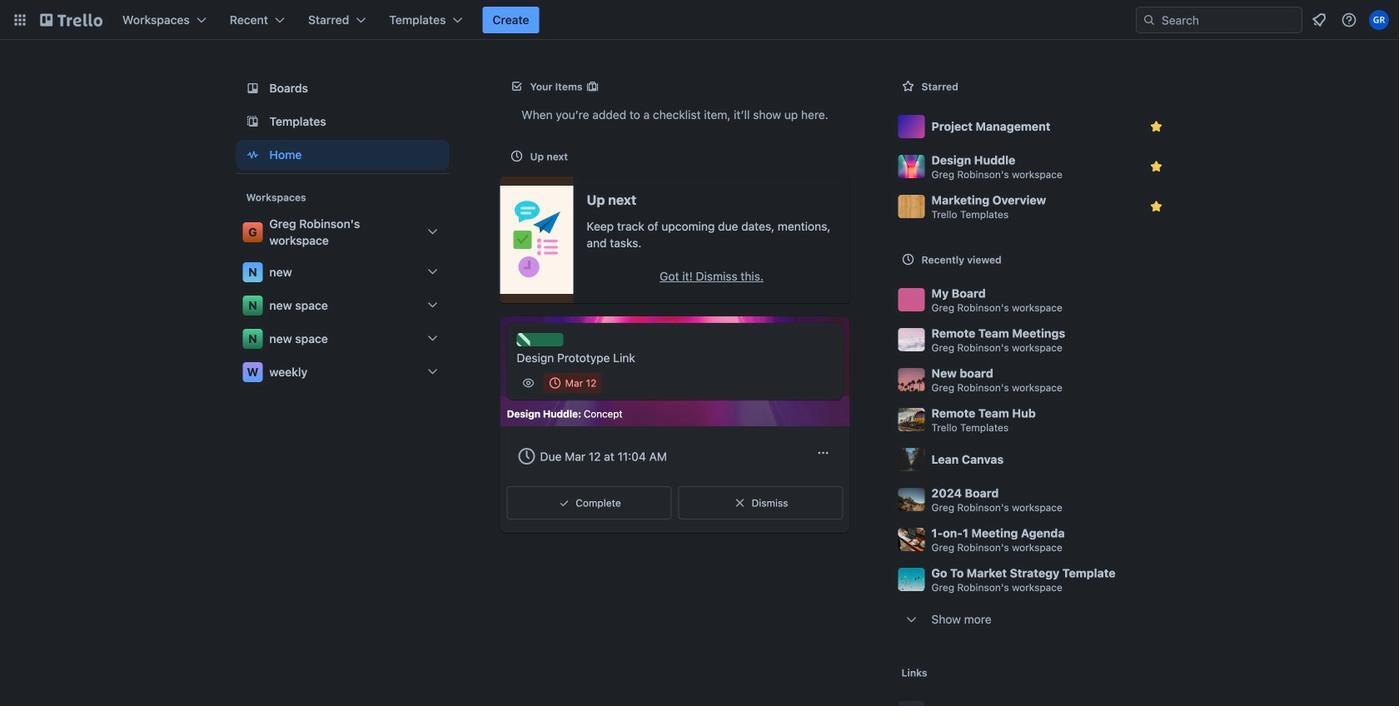Task type: vqa. For each thing, say whether or not it's contained in the screenshot.
the left a
no



Task type: describe. For each thing, give the bounding box(es) containing it.
0 notifications image
[[1310, 10, 1330, 30]]

search image
[[1143, 13, 1156, 27]]

click to unstar project management. it will be removed from your starred list. image
[[1148, 118, 1165, 135]]

template board image
[[243, 112, 263, 132]]



Task type: locate. For each thing, give the bounding box(es) containing it.
greg robinson (gregrobinson96) image
[[1369, 10, 1389, 30]]

board image
[[243, 78, 263, 98]]

Search field
[[1156, 8, 1302, 32]]

open information menu image
[[1341, 12, 1358, 28]]

back to home image
[[40, 7, 102, 33]]

primary element
[[0, 0, 1399, 40]]

click to unstar marketing overview. it will be removed from your starred list. image
[[1148, 198, 1165, 215]]

home image
[[243, 145, 263, 165]]

click to unstar design huddle . it will be removed from your starred list. image
[[1148, 158, 1165, 175]]

color: green, title: none image
[[517, 333, 564, 347]]



